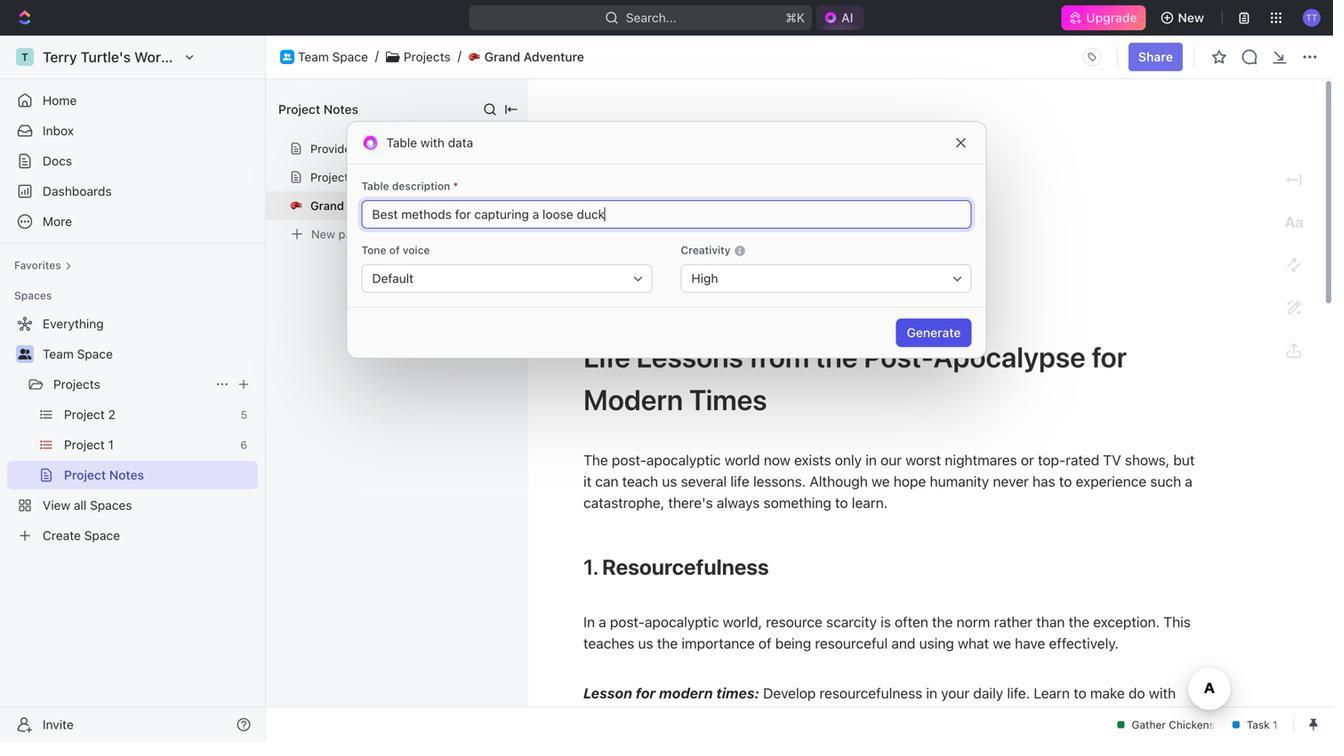 Task type: locate. For each thing, give the bounding box(es) containing it.
1 horizontal spatial new
[[1179, 10, 1205, 25]]

today
[[728, 294, 764, 309]]

shows,
[[1126, 452, 1170, 468]]

0 vertical spatial team space
[[298, 49, 368, 64]]

space inside the sidebar navigation
[[77, 347, 113, 361]]

team
[[298, 49, 329, 64], [43, 347, 74, 361]]

new inside button
[[1179, 10, 1205, 25]]

dashboards link
[[7, 177, 258, 206]]

adventure up at
[[691, 231, 862, 273]]

0 horizontal spatial with
[[421, 135, 445, 150]]

project notes
[[279, 102, 359, 117]]

2 vertical spatial to
[[1074, 685, 1087, 702]]

what
[[958, 635, 990, 652]]

as
[[691, 706, 706, 723], [749, 706, 764, 723]]

with inside develop resourcefulness in your daily life. learn to make do with less and recycle as much as possible.
[[1150, 685, 1176, 702]]

space right user group image
[[77, 347, 113, 361]]

home
[[43, 93, 77, 108]]

0 horizontal spatial new
[[311, 227, 335, 241]]

humanity
[[930, 473, 990, 490]]

user group image
[[18, 349, 32, 359]]

0 vertical spatial apocalyptic
[[647, 452, 721, 468]]

and inside in a post-apocalyptic world, resource scarcity is often the norm rather than the exception. this teaches us the importance of being resourceful and using what we have effectively.
[[892, 635, 916, 652]]

a right in
[[599, 614, 607, 630]]

new left "page"
[[311, 227, 335, 241]]

2 vertical spatial adventure
[[691, 231, 862, 273]]

in inside develop resourcefulness in your daily life. learn to make do with less and recycle as much as possible.
[[927, 685, 938, 702]]

0 horizontal spatial grand
[[311, 199, 344, 212]]

1 vertical spatial project
[[311, 170, 349, 184]]

generate button
[[897, 319, 972, 347]]

and down "lesson"
[[613, 706, 637, 723]]

1 horizontal spatial projects
[[404, 49, 451, 64]]

1 horizontal spatial us
[[662, 473, 678, 490]]

1 vertical spatial us
[[638, 635, 654, 652]]

1 vertical spatial apocalyptic
[[645, 614, 719, 630]]

0 horizontal spatial and
[[613, 706, 637, 723]]

invite
[[43, 717, 74, 732]]

0 horizontal spatial projects
[[53, 377, 100, 392]]

of left 'being'
[[759, 635, 772, 652]]

1 vertical spatial of
[[759, 635, 772, 652]]

post- up the teaches at the bottom
[[610, 614, 645, 630]]

grand down project 2
[[311, 199, 344, 212]]

a down but
[[1186, 473, 1193, 490]]

1 as from the left
[[691, 706, 706, 723]]

new right upgrade
[[1179, 10, 1205, 25]]

although
[[810, 473, 868, 490]]

0 vertical spatial team
[[298, 49, 329, 64]]

in a post-apocalyptic world, resource scarcity is often the norm rather than the exception. this teaches us the importance of being resourceful and using what we have effectively.
[[584, 614, 1195, 652]]

adventure down 2
[[347, 199, 404, 212]]

0 vertical spatial new
[[1179, 10, 1205, 25]]

us right the teaches at the bottom
[[638, 635, 654, 652]]

project left the notes
[[279, 102, 320, 117]]

data
[[448, 135, 474, 150]]

inbox
[[43, 123, 74, 138]]

life lessons from the post-apocalypse for modern times
[[584, 340, 1134, 416]]

page
[[339, 227, 365, 241]]

projects
[[404, 49, 451, 64], [53, 377, 100, 392]]

1 horizontal spatial team space
[[298, 49, 368, 64]]

1 vertical spatial space
[[77, 347, 113, 361]]

1 vertical spatial we
[[993, 635, 1012, 652]]

space
[[332, 49, 368, 64], [77, 347, 113, 361]]

the right from
[[816, 340, 858, 374]]

provide
[[311, 142, 351, 155]]

team space link
[[298, 49, 368, 64], [43, 340, 254, 368]]

1 horizontal spatial team
[[298, 49, 329, 64]]

with left "data"
[[421, 135, 445, 150]]

to right has
[[1060, 473, 1073, 490]]

grand right 🥊
[[485, 49, 521, 64]]

new page
[[311, 227, 365, 241]]

post-
[[612, 452, 647, 468], [610, 614, 645, 630]]

project left 2
[[311, 170, 349, 184]]

1 horizontal spatial a
[[1186, 473, 1193, 490]]

0 vertical spatial a
[[1186, 473, 1193, 490]]

0 horizontal spatial we
[[872, 473, 890, 490]]

life
[[584, 340, 631, 374]]

1 horizontal spatial we
[[993, 635, 1012, 652]]

grand adventure down 2
[[311, 199, 404, 212]]

something
[[764, 494, 832, 511]]

creativity
[[681, 244, 734, 256]]

0 vertical spatial and
[[892, 635, 916, 652]]

project for project notes
[[279, 102, 320, 117]]

apocalypse
[[934, 340, 1086, 374]]

apocalyptic
[[647, 452, 721, 468], [645, 614, 719, 630]]

tree inside the sidebar navigation
[[7, 310, 258, 550]]

🥊
[[469, 50, 481, 64]]

experience
[[1076, 473, 1147, 490]]

develop
[[764, 685, 816, 702]]

grand adventure
[[311, 199, 404, 212], [582, 231, 862, 273]]

1 vertical spatial to
[[836, 494, 848, 511]]

have
[[1015, 635, 1046, 652]]

1 vertical spatial a
[[599, 614, 607, 630]]

learn.
[[852, 494, 888, 511]]

1 vertical spatial adventure
[[347, 199, 404, 212]]

0 vertical spatial with
[[421, 135, 445, 150]]

the inside the life lessons from the post-apocalypse for modern times
[[816, 340, 858, 374]]

0 horizontal spatial a
[[599, 614, 607, 630]]

0 horizontal spatial team
[[43, 347, 74, 361]]

modern
[[584, 383, 683, 416]]

1 horizontal spatial to
[[1060, 473, 1073, 490]]

2 vertical spatial grand
[[582, 231, 683, 273]]

we down the rather
[[993, 635, 1012, 652]]

1 horizontal spatial team space link
[[298, 49, 368, 64]]

team right user group image
[[43, 347, 74, 361]]

table for table with data
[[387, 135, 417, 150]]

1 vertical spatial table
[[362, 180, 389, 192]]

lessons
[[637, 340, 744, 374]]

1 vertical spatial for
[[636, 685, 656, 702]]

your
[[942, 685, 970, 702]]

projects link for user group icon
[[404, 49, 451, 64]]

0 vertical spatial grand
[[485, 49, 521, 64]]

1 vertical spatial with
[[1150, 685, 1176, 702]]

0 vertical spatial grand adventure
[[311, 199, 404, 212]]

for inside the life lessons from the post-apocalypse for modern times
[[1092, 340, 1128, 374]]

post- up teach
[[612, 452, 647, 468]]

we down our
[[872, 473, 890, 490]]

1 horizontal spatial as
[[749, 706, 764, 723]]

notes
[[324, 102, 359, 117]]

0 vertical spatial we
[[872, 473, 890, 490]]

to left make
[[1074, 685, 1087, 702]]

post-
[[864, 340, 934, 374]]

apocalyptic inside the post-apocalyptic world now exists only in our worst nightmares or top-rated tv shows, but it can teach us several life lessons. although we hope humanity never has to experience such a catastrophe, there's always something to learn.
[[647, 452, 721, 468]]

0 vertical spatial table
[[387, 135, 417, 150]]

1 vertical spatial grand
[[311, 199, 344, 212]]

pm
[[812, 294, 831, 309]]

0 vertical spatial in
[[866, 452, 877, 468]]

modern
[[659, 685, 713, 702]]

team space right user group icon
[[298, 49, 368, 64]]

team inside the sidebar navigation
[[43, 347, 74, 361]]

of right tone
[[389, 244, 400, 256]]

from
[[750, 340, 810, 374]]

0 vertical spatial to
[[1060, 473, 1073, 490]]

life
[[731, 473, 750, 490]]

team space right user group image
[[43, 347, 113, 361]]

projects link for user group image
[[53, 370, 208, 399]]

0 horizontal spatial adventure
[[347, 199, 404, 212]]

in
[[584, 614, 595, 630]]

0 horizontal spatial as
[[691, 706, 706, 723]]

table for table description *
[[362, 180, 389, 192]]

often
[[895, 614, 929, 630]]

⌘k
[[786, 10, 805, 25]]

team for user group image
[[43, 347, 74, 361]]

projects for the projects link for user group icon
[[404, 49, 451, 64]]

project 2
[[311, 170, 359, 184]]

1 vertical spatial and
[[613, 706, 637, 723]]

space up the notes
[[332, 49, 368, 64]]

resource
[[766, 614, 823, 630]]

0 vertical spatial projects link
[[404, 49, 451, 64]]

0 horizontal spatial in
[[866, 452, 877, 468]]

tree
[[7, 310, 258, 550]]

1 vertical spatial team space
[[43, 347, 113, 361]]

0 vertical spatial team space link
[[298, 49, 368, 64]]

0 horizontal spatial us
[[638, 635, 654, 652]]

0 horizontal spatial projects link
[[53, 370, 208, 399]]

adventure
[[524, 49, 584, 64], [347, 199, 404, 212], [691, 231, 862, 273]]

0 horizontal spatial team space link
[[43, 340, 254, 368]]

0 vertical spatial projects
[[404, 49, 451, 64]]

projects inside the sidebar navigation
[[53, 377, 100, 392]]

1 horizontal spatial and
[[892, 635, 916, 652]]

lessons.
[[754, 473, 806, 490]]

a inside in a post-apocalyptic world, resource scarcity is often the norm rather than the exception. this teaches us the importance of being resourceful and using what we have effectively.
[[599, 614, 607, 630]]

it
[[584, 473, 592, 490]]

spaces
[[14, 289, 52, 302]]

a inside the post-apocalyptic world now exists only in our worst nightmares or top-rated tv shows, but it can teach us several life lessons. although we hope humanity never has to experience such a catastrophe, there's always something to learn.
[[1186, 473, 1193, 490]]

0 vertical spatial adventure
[[524, 49, 584, 64]]

in left your
[[927, 685, 938, 702]]

in inside the post-apocalyptic world now exists only in our worst nightmares or top-rated tv shows, but it can teach us several life lessons. although we hope humanity never has to experience such a catastrophe, there's always something to learn.
[[866, 452, 877, 468]]

1 horizontal spatial projects link
[[404, 49, 451, 64]]

0 horizontal spatial grand adventure
[[311, 199, 404, 212]]

1 vertical spatial in
[[927, 685, 938, 702]]

1 horizontal spatial with
[[1150, 685, 1176, 702]]

0 vertical spatial for
[[1092, 340, 1128, 374]]

2 horizontal spatial to
[[1074, 685, 1087, 702]]

we
[[872, 473, 890, 490], [993, 635, 1012, 652]]

team space inside the sidebar navigation
[[43, 347, 113, 361]]

0 vertical spatial us
[[662, 473, 678, 490]]

and down often
[[892, 635, 916, 652]]

as down times:
[[749, 706, 764, 723]]

using
[[920, 635, 955, 652]]

table up table description *
[[387, 135, 417, 150]]

as down modern
[[691, 706, 706, 723]]

1 vertical spatial projects
[[53, 377, 100, 392]]

the
[[584, 452, 608, 468]]

1 vertical spatial team space link
[[43, 340, 254, 368]]

0 horizontal spatial of
[[389, 244, 400, 256]]

adventure right 🥊
[[524, 49, 584, 64]]

user group image
[[283, 53, 292, 60]]

1 vertical spatial new
[[311, 227, 335, 241]]

grand adventure up 'last updated: today at 5:28 pm'
[[582, 231, 862, 273]]

0 vertical spatial space
[[332, 49, 368, 64]]

0 horizontal spatial team space
[[43, 347, 113, 361]]

our
[[881, 452, 902, 468]]

grand down add comment
[[582, 231, 683, 273]]

in left our
[[866, 452, 877, 468]]

several
[[681, 473, 727, 490]]

table right 2
[[362, 180, 389, 192]]

project for project 2
[[311, 170, 349, 184]]

1 horizontal spatial of
[[759, 635, 772, 652]]

team right user group icon
[[298, 49, 329, 64]]

recycle
[[641, 706, 687, 723]]

now
[[764, 452, 791, 468]]

table
[[387, 135, 417, 150], [362, 180, 389, 192]]

default button
[[362, 264, 653, 293]]

0 vertical spatial of
[[389, 244, 400, 256]]

0 vertical spatial project
[[279, 102, 320, 117]]

post- inside the post-apocalyptic world now exists only in our worst nightmares or top-rated tv shows, but it can teach us several life lessons. although we hope humanity never has to experience such a catastrophe, there's always something to learn.
[[612, 452, 647, 468]]

being
[[776, 635, 812, 652]]

1 vertical spatial projects link
[[53, 370, 208, 399]]

dashboards
[[43, 184, 112, 198]]

catastrophe,
[[584, 494, 665, 511]]

to down although
[[836, 494, 848, 511]]

develop resourcefulness in your daily life. learn to make do with less and recycle as much as possible.
[[584, 685, 1180, 723]]

of inside in a post-apocalyptic world, resource scarcity is often the norm rather than the exception. this teaches us the importance of being resourceful and using what we have effectively.
[[759, 635, 772, 652]]

team space
[[298, 49, 368, 64], [43, 347, 113, 361]]

1 horizontal spatial for
[[1092, 340, 1128, 374]]

1 horizontal spatial grand adventure
[[582, 231, 862, 273]]

us right teach
[[662, 473, 678, 490]]

with right do
[[1150, 685, 1176, 702]]

to
[[1060, 473, 1073, 490], [836, 494, 848, 511], [1074, 685, 1087, 702]]

1 vertical spatial post-
[[610, 614, 645, 630]]

apocalyptic inside in a post-apocalyptic world, resource scarcity is often the norm rather than the exception. this teaches us the importance of being resourceful and using what we have effectively.
[[645, 614, 719, 630]]

the up using
[[933, 614, 953, 630]]

1 vertical spatial team
[[43, 347, 74, 361]]

0 vertical spatial post-
[[612, 452, 647, 468]]

1 horizontal spatial space
[[332, 49, 368, 64]]

apocalyptic up several
[[647, 452, 721, 468]]

default button
[[362, 264, 653, 293]]

team space link for the projects link for user group image
[[43, 340, 254, 368]]

apocalyptic up importance
[[645, 614, 719, 630]]

1 horizontal spatial in
[[927, 685, 938, 702]]

docs link
[[7, 147, 258, 175]]

daily
[[974, 685, 1004, 702]]

inbox link
[[7, 117, 258, 145]]

tree containing team space
[[7, 310, 258, 550]]

0 horizontal spatial space
[[77, 347, 113, 361]]

2 horizontal spatial adventure
[[691, 231, 862, 273]]



Task type: describe. For each thing, give the bounding box(es) containing it.
favorites button
[[7, 254, 79, 276]]

high
[[692, 271, 719, 286]]

favorites
[[14, 259, 61, 271]]

generate
[[907, 325, 961, 340]]

space for team space link corresponding to the projects link for user group image
[[77, 347, 113, 361]]

we inside in a post-apocalyptic world, resource scarcity is often the norm rather than the exception. this teaches us the importance of being resourceful and using what we have effectively.
[[993, 635, 1012, 652]]

teach
[[623, 473, 659, 490]]

updated:
[[671, 294, 724, 309]]

learn
[[1034, 685, 1070, 702]]

top-
[[1038, 452, 1066, 468]]

projects for the projects link for user group image
[[53, 377, 100, 392]]

importance
[[682, 635, 755, 652]]

0 horizontal spatial for
[[636, 685, 656, 702]]

rather
[[994, 614, 1033, 630]]

team space for team space link corresponding to the projects link for user group icon
[[298, 49, 368, 64]]

us inside in a post-apocalyptic world, resource scarcity is often the norm rather than the exception. this teaches us the importance of being resourceful and using what we have effectively.
[[638, 635, 654, 652]]

lesson for modern times:
[[584, 685, 760, 702]]

do
[[1129, 685, 1146, 702]]

we inside the post-apocalyptic world now exists only in our worst nightmares or top-rated tv shows, but it can teach us several life lessons. although we hope humanity never has to experience such a catastrophe, there's always something to learn.
[[872, 473, 890, 490]]

such
[[1151, 473, 1182, 490]]

team space link for the projects link for user group icon
[[298, 49, 368, 64]]

home link
[[7, 86, 258, 115]]

worst
[[906, 452, 942, 468]]

5:28
[[782, 294, 809, 309]]

to inside develop resourcefulness in your daily life. learn to make do with less and recycle as much as possible.
[[1074, 685, 1087, 702]]

exists
[[795, 452, 832, 468]]

share
[[1139, 49, 1174, 64]]

tv
[[1104, 452, 1122, 468]]

less
[[584, 706, 609, 723]]

team space for team space link corresponding to the projects link for user group image
[[43, 347, 113, 361]]

0 horizontal spatial to
[[836, 494, 848, 511]]

resourceful
[[815, 635, 888, 652]]

space for team space link corresponding to the projects link for user group icon
[[332, 49, 368, 64]]

default
[[372, 271, 414, 286]]

description
[[392, 180, 450, 192]]

effectively.
[[1050, 635, 1119, 652]]

table description *
[[362, 180, 458, 192]]

new for new
[[1179, 10, 1205, 25]]

can
[[596, 473, 619, 490]]

times
[[690, 383, 768, 416]]

2
[[352, 170, 359, 184]]

at
[[767, 294, 778, 309]]

last updated: today at 5:28 pm
[[643, 294, 831, 309]]

hope
[[894, 473, 927, 490]]

2 horizontal spatial grand
[[582, 231, 683, 273]]

times:
[[717, 685, 760, 702]]

the up effectively.
[[1069, 614, 1090, 630]]

has
[[1033, 473, 1056, 490]]

and inside develop resourcefulness in your daily life. learn to make do with less and recycle as much as possible.
[[613, 706, 637, 723]]

life.
[[1008, 685, 1031, 702]]

the up lesson for modern times:
[[657, 635, 678, 652]]

norm
[[957, 614, 991, 630]]

voice
[[403, 244, 430, 256]]

there's
[[669, 494, 713, 511]]

than
[[1037, 614, 1065, 630]]

nightmares
[[945, 452, 1018, 468]]

post- inside in a post-apocalyptic world, resource scarcity is often the norm rather than the exception. this teaches us the importance of being resourceful and using what we have effectively.
[[610, 614, 645, 630]]

resourcefulness
[[820, 685, 923, 702]]

but
[[1174, 452, 1195, 468]]

2 as from the left
[[749, 706, 764, 723]]

new for new page
[[311, 227, 335, 241]]

sidebar navigation
[[0, 36, 266, 742]]

team for user group icon
[[298, 49, 329, 64]]

only
[[835, 452, 862, 468]]

🥊 grand adventure
[[469, 49, 584, 64]]

upgrade link
[[1062, 5, 1147, 30]]

add
[[601, 209, 624, 223]]

us inside the post-apocalyptic world now exists only in our worst nightmares or top-rated tv shows, but it can teach us several life lessons. although we hope humanity never has to experience such a catastrophe, there's always something to learn.
[[662, 473, 678, 490]]

1 horizontal spatial adventure
[[524, 49, 584, 64]]

1.
[[584, 554, 598, 579]]

table with data
[[387, 135, 474, 150]]

e.g. Best restaurants in San Diego or feature prioritization text field
[[372, 201, 961, 228]]

never
[[993, 473, 1029, 490]]

1 horizontal spatial grand
[[485, 49, 521, 64]]

lesson
[[584, 685, 633, 702]]

is
[[881, 614, 891, 630]]

new button
[[1154, 4, 1215, 32]]

add comment
[[601, 209, 682, 223]]

search...
[[626, 10, 677, 25]]

the post-apocalyptic world now exists only in our worst nightmares or top-rated tv shows, but it can teach us several life lessons. although we hope humanity never has to experience such a catastrophe, there's always something to learn.
[[584, 452, 1199, 511]]

tone
[[362, 244, 387, 256]]

comment
[[628, 209, 682, 223]]

1. resourcefulness
[[584, 554, 769, 579]]

docs
[[43, 153, 72, 168]]

last
[[643, 294, 667, 309]]

much
[[709, 706, 745, 723]]

1 vertical spatial grand adventure
[[582, 231, 862, 273]]

teaches
[[584, 635, 635, 652]]

or
[[1021, 452, 1035, 468]]



Task type: vqa. For each thing, say whether or not it's contained in the screenshot.
Develop
yes



